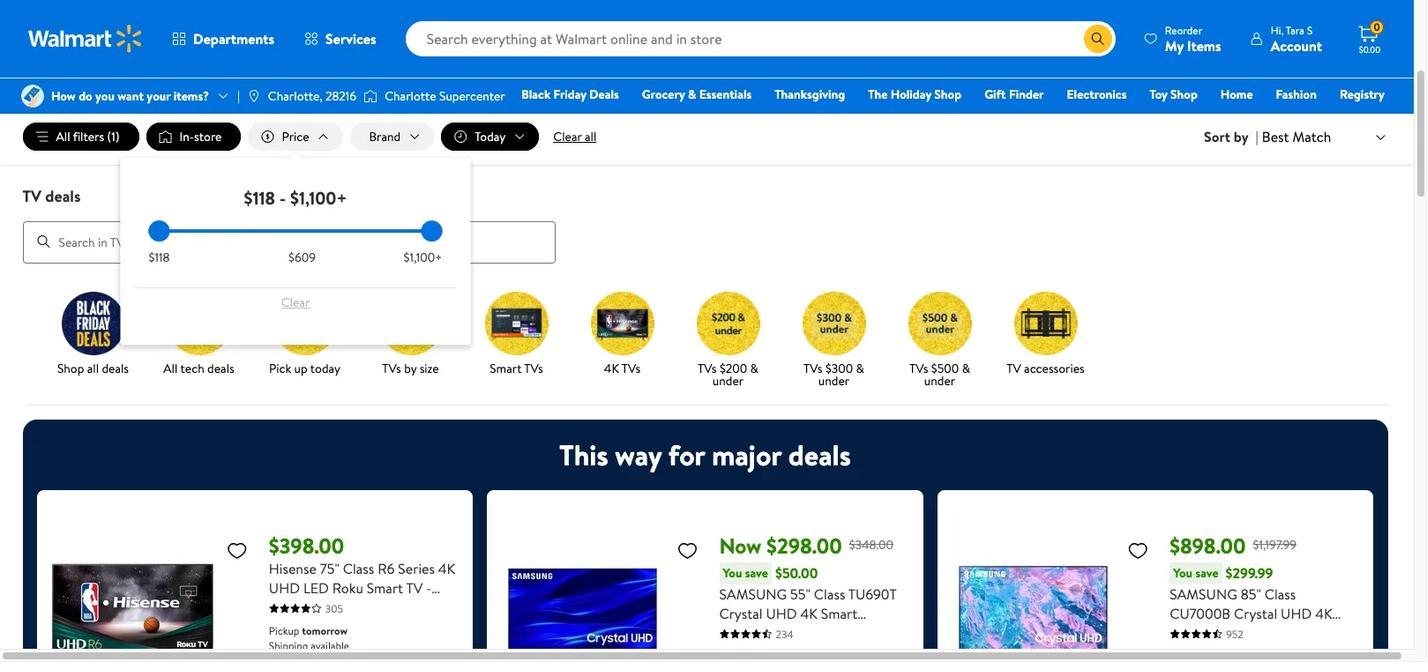 Task type: vqa. For each thing, say whether or not it's contained in the screenshot.
"Protection and support for your Apple products"
no



Task type: describe. For each thing, give the bounding box(es) containing it.
0 $0.00
[[1359, 20, 1381, 56]]

search image
[[37, 235, 51, 249]]

rain
[[679, 39, 696, 54]]

tv mounts image
[[1014, 292, 1078, 355]]

way
[[615, 435, 662, 474]]

tvs $500 & under image
[[908, 292, 972, 355]]

Search in TV deals search field
[[22, 221, 555, 263]]

TV deals search field
[[1, 185, 1413, 263]]

grocery & essentials
[[642, 86, 752, 103]]

you for now
[[723, 564, 742, 582]]

952
[[1226, 627, 1244, 642]]

clear for clear
[[281, 294, 310, 311]]

shipping
[[269, 638, 308, 653]]

under for $500
[[924, 372, 956, 390]]

filters
[[73, 128, 104, 146]]

price button
[[248, 123, 343, 151]]

friday
[[554, 86, 587, 103]]

tvs by size link
[[365, 292, 457, 378]]

by for tvs
[[404, 360, 417, 377]]

available inside pickup tomorrow shipping available
[[311, 638, 349, 653]]

store.
[[900, 39, 925, 54]]

store
[[194, 128, 222, 146]]

all filters (1)
[[56, 128, 120, 146]]

 image for how do you want your items?
[[21, 85, 44, 108]]

sort by |
[[1204, 127, 1259, 146]]

4k tvs image
[[591, 292, 654, 355]]

tech
[[180, 360, 204, 377]]

pickup tomorrow shipping available
[[269, 623, 349, 653]]

you
[[95, 87, 115, 105]]

55"
[[790, 585, 811, 604]]

smart for you save $50.00 samsung 55" class tu690t crystal uhd 4k smart television - un55tu690tfxza (new)
[[821, 604, 858, 623]]

shop inside "toy shop" link
[[1171, 86, 1198, 103]]

cu7000b
[[1170, 604, 1231, 623]]

add to favorites list, samsung 85" class cu7000b crystal uhd 4k smart television un85cu7000bxza image
[[1128, 540, 1149, 562]]

all tech deals link
[[153, 292, 245, 378]]

$118 range field
[[149, 229, 442, 233]]

save for $898.00
[[1196, 564, 1219, 582]]

you for $898.00
[[1173, 564, 1193, 582]]

fashion
[[1276, 86, 1317, 103]]

best
[[1262, 127, 1289, 146]]

charlotte,
[[268, 87, 323, 105]]

grocery & essentials link
[[634, 85, 760, 104]]

all tech deals image
[[167, 292, 231, 355]]

85"
[[1241, 585, 1261, 604]]

class inside $398.00 hisense 75" class r6 series 4k uhd led roku smart tv - 75r6030k (new)
[[343, 559, 374, 578]]

0 vertical spatial $1,100+
[[290, 186, 347, 210]]

how do you want your items?
[[51, 87, 209, 105]]

you save $299.99 samsung 85" class cu7000b crystal uhd 4k smart television un85cu7000bxza
[[1170, 564, 1333, 662]]

samsung for now
[[719, 585, 787, 604]]

(new) for you
[[719, 643, 757, 662]]

hi,
[[1271, 22, 1284, 37]]

tv accessories
[[1007, 360, 1085, 377]]

$398.00
[[269, 531, 344, 561]]

$118 for $118 - $1,100+
[[244, 186, 275, 210]]

shop all deals image
[[61, 292, 125, 355]]

up
[[294, 360, 308, 377]]

search icon image
[[1091, 32, 1105, 46]]

walmart image
[[28, 25, 143, 53]]

television for now
[[719, 623, 778, 643]]

one debit link
[[1242, 109, 1317, 129]]

departments
[[193, 29, 274, 49]]

- for $398.00
[[426, 578, 432, 598]]

class for $898.00
[[1265, 585, 1296, 604]]

accessories
[[1024, 360, 1085, 377]]

black friday deals
[[522, 86, 619, 103]]

home link
[[1213, 85, 1261, 104]]

75"
[[320, 559, 339, 578]]

$898.00 group
[[952, 504, 1360, 663]]

limited
[[489, 39, 523, 54]]

television for $898.00
[[1209, 623, 1268, 643]]

hisense
[[269, 559, 317, 578]]

uhd for $898.00
[[1281, 604, 1312, 623]]

pick up today image
[[273, 292, 337, 355]]

4k tvs link
[[577, 292, 668, 378]]

under for $200
[[713, 372, 744, 390]]

hi, tara s account
[[1271, 22, 1322, 55]]

you save $50.00 samsung 55" class tu690t crystal uhd 4k smart television - un55tu690tfxza (new)
[[719, 564, 908, 662]]

items
[[765, 39, 790, 54]]

234
[[776, 627, 794, 642]]

brand
[[369, 128, 401, 146]]

1 horizontal spatial $1,100+
[[404, 249, 442, 267]]

roku
[[332, 578, 363, 598]]

today button
[[441, 123, 539, 151]]

services button
[[289, 18, 391, 60]]

4k tvs
[[604, 360, 641, 377]]

tomorrow
[[302, 623, 348, 638]]

clear all button
[[546, 123, 604, 151]]

tvs $300 & under image
[[802, 292, 866, 355]]

today
[[310, 360, 341, 377]]

tvs inside "link"
[[524, 360, 543, 377]]

$50.00
[[775, 564, 818, 583]]

$298.00
[[767, 531, 842, 561]]

the
[[868, 86, 888, 103]]

deals right tech
[[207, 360, 234, 377]]

toy shop
[[1150, 86, 1198, 103]]

match
[[1293, 127, 1332, 146]]

tv accessories link
[[1000, 292, 1092, 378]]

Walmart Site-Wide search field
[[405, 21, 1116, 56]]

do
[[79, 87, 92, 105]]

0 vertical spatial |
[[237, 87, 240, 105]]

tvs $200 & under image
[[696, 292, 760, 355]]

for
[[668, 435, 705, 474]]

0 horizontal spatial -
[[280, 186, 286, 210]]

crystal for now
[[719, 604, 763, 623]]

tvs by size image
[[379, 292, 442, 355]]

$398.00 hisense 75" class r6 series 4k uhd led roku smart tv - 75r6030k (new)
[[269, 531, 455, 617]]

un55tu690tfxza
[[790, 623, 908, 643]]

essentials
[[699, 86, 752, 103]]

under for $300
[[819, 372, 850, 390]]

pick up today
[[269, 360, 341, 377]]

black
[[522, 86, 551, 103]]

clear button
[[149, 289, 442, 317]]

pickup
[[269, 623, 299, 638]]

- for you
[[782, 623, 787, 643]]

smart for you save $299.99 samsung 85" class cu7000b crystal uhd 4k smart television un85cu7000bxza
[[1170, 623, 1206, 643]]

0
[[1374, 20, 1380, 35]]

$898.00 $1,197.99
[[1170, 531, 1297, 561]]

smart tvs image
[[485, 292, 548, 355]]

this
[[559, 435, 608, 474]]

reorder
[[1165, 22, 1203, 37]]

smart tvs
[[490, 360, 543, 377]]

$200
[[720, 360, 747, 377]]

tv for tv deals
[[22, 185, 41, 207]]

last.
[[642, 39, 660, 54]]



Task type: locate. For each thing, give the bounding box(es) containing it.
under inside tvs $200 & under
[[713, 372, 744, 390]]

$1,100+ up the $118 "range field"
[[290, 186, 347, 210]]

crystal inside you save $50.00 samsung 55" class tu690t crystal uhd 4k smart television - un55tu690tfxza (new)
[[719, 604, 763, 623]]

& inside grocery & essentials link
[[688, 86, 696, 103]]

1 you from the left
[[723, 564, 742, 582]]

1 horizontal spatial uhd
[[766, 604, 797, 623]]

0 horizontal spatial $1,100+
[[290, 186, 347, 210]]

class left r6
[[343, 559, 374, 578]]

1 horizontal spatial $118
[[244, 186, 275, 210]]

$1,197.99
[[1253, 536, 1297, 554]]

un85cu7000bxza
[[1170, 643, 1292, 662]]

tvs down smart tvs image
[[524, 360, 543, 377]]

1 horizontal spatial shop
[[935, 86, 962, 103]]

samsung left the 85"
[[1170, 585, 1238, 604]]

crystal left 55"
[[719, 604, 763, 623]]

clear all
[[553, 128, 597, 146]]

- up the $118 "range field"
[[280, 186, 286, 210]]

tvs for tvs $300 & under
[[804, 360, 823, 377]]

1 horizontal spatial tv
[[406, 578, 423, 598]]

under
[[713, 372, 744, 390], [819, 372, 850, 390], [924, 372, 956, 390]]

tara
[[1286, 22, 1305, 37]]

class inside you save $50.00 samsung 55" class tu690t crystal uhd 4k smart television - un55tu690tfxza (new)
[[814, 585, 846, 604]]

0 horizontal spatial uhd
[[269, 578, 300, 598]]

account
[[1271, 36, 1322, 55]]

& right grocery
[[688, 86, 696, 103]]

& for tvs $300 & under
[[856, 360, 864, 377]]

while
[[575, 39, 600, 54]]

toy shop link
[[1142, 85, 1206, 104]]

crystal inside you save $299.99 samsung 85" class cu7000b crystal uhd 4k smart television un85cu7000bxza
[[1234, 604, 1278, 623]]

finder
[[1009, 86, 1044, 103]]

shop down shop all deals image
[[57, 360, 84, 377]]

samsung for $898.00
[[1170, 585, 1238, 604]]

$118 - $1,100+
[[244, 186, 347, 210]]

tv right r6
[[406, 578, 423, 598]]

all down shop all deals image
[[87, 360, 99, 377]]

tvs left $200
[[698, 360, 717, 377]]

under down 'tvs $500 & under' image
[[924, 372, 956, 390]]

tvs $200 & under
[[698, 360, 759, 390]]

& inside tvs $500 & under
[[962, 360, 970, 377]]

tvs $300 & under
[[804, 360, 864, 390]]

tv up "search" icon
[[22, 185, 41, 207]]

Search search field
[[405, 21, 1116, 56]]

1 crystal from the left
[[719, 604, 763, 623]]

1 vertical spatial -
[[426, 578, 432, 598]]

in-store
[[180, 128, 222, 146]]

- inside $398.00 hisense 75" class r6 series 4k uhd led roku smart tv - 75r6030k (new)
[[426, 578, 432, 598]]

$118 up all tech deals image on the left of the page
[[149, 249, 170, 267]]

you inside you save $299.99 samsung 85" class cu7000b crystal uhd 4k smart television un85cu7000bxza
[[1173, 564, 1193, 582]]

2 vertical spatial -
[[782, 623, 787, 643]]

registry link
[[1332, 85, 1393, 104]]

1 horizontal spatial clear
[[553, 128, 582, 146]]

tvs for tvs by size
[[382, 360, 401, 377]]

save down $898.00
[[1196, 564, 1219, 582]]

available
[[846, 39, 885, 54], [311, 638, 349, 653]]

want
[[118, 87, 144, 105]]

4k down $50.00
[[801, 604, 818, 623]]

by right sort
[[1234, 127, 1249, 146]]

supercenter
[[439, 87, 505, 105]]

1 horizontal spatial television
[[1209, 623, 1268, 643]]

best match
[[1262, 127, 1332, 146]]

electronics link
[[1059, 85, 1135, 104]]

by
[[1234, 127, 1249, 146], [404, 360, 417, 377]]

0 horizontal spatial  image
[[21, 85, 44, 108]]

$1108 range field
[[149, 229, 442, 233]]

samsung left 55"
[[719, 585, 787, 604]]

you down $898.00
[[1173, 564, 1193, 582]]

$898.00
[[1170, 531, 1246, 561]]

1 vertical spatial all
[[163, 360, 178, 377]]

& right the $300
[[856, 360, 864, 377]]

0 horizontal spatial $118
[[149, 249, 170, 267]]

- down $50.00
[[782, 623, 787, 643]]

television down $50.00
[[719, 623, 778, 643]]

0 horizontal spatial all
[[87, 360, 99, 377]]

& right $200
[[750, 360, 759, 377]]

- inside you save $50.00 samsung 55" class tu690t crystal uhd 4k smart television - un55tu690tfxza (new)
[[782, 623, 787, 643]]

| left best at the right
[[1256, 127, 1259, 146]]

0 vertical spatial tv
[[22, 185, 41, 207]]

2 horizontal spatial uhd
[[1281, 604, 1312, 623]]

television inside you save $50.00 samsung 55" class tu690t crystal uhd 4k smart television - un55tu690tfxza (new)
[[719, 623, 778, 643]]

 image left charlotte,
[[247, 89, 261, 103]]

0 horizontal spatial tv
[[22, 185, 41, 207]]

not
[[814, 39, 830, 54]]

major
[[712, 435, 782, 474]]

in-
[[888, 39, 900, 54]]

add to favorites list, hisense 75" class r6 series 4k uhd led roku smart tv - 75r6030k (new) image
[[227, 540, 248, 562]]

all inside shop all deals link
[[87, 360, 99, 377]]

2 vertical spatial tv
[[406, 578, 423, 598]]

tvs inside tvs $200 & under
[[698, 360, 717, 377]]

6 tvs from the left
[[910, 360, 928, 377]]

1 samsung from the left
[[719, 585, 787, 604]]

1 vertical spatial |
[[1256, 127, 1259, 146]]

0 horizontal spatial shop
[[57, 360, 84, 377]]

0 horizontal spatial samsung
[[719, 585, 787, 604]]

under inside tvs $500 & under
[[924, 372, 956, 390]]

uhd inside you save $50.00 samsung 55" class tu690t crystal uhd 4k smart television - un55tu690tfxza (new)
[[766, 604, 797, 623]]

smart right 55"
[[821, 604, 858, 623]]

tvs left size
[[382, 360, 401, 377]]

28216
[[326, 87, 357, 105]]

uhd right the 85"
[[1281, 604, 1312, 623]]

deals
[[45, 185, 81, 207], [102, 360, 129, 377], [207, 360, 234, 377], [788, 435, 851, 474]]

television down the 85"
[[1209, 623, 1268, 643]]

0 horizontal spatial television
[[719, 623, 778, 643]]

one
[[1250, 110, 1276, 128]]

$609
[[288, 249, 316, 267]]

all inside clear all button
[[585, 128, 597, 146]]

my
[[1165, 36, 1184, 55]]

uhd inside you save $299.99 samsung 85" class cu7000b crystal uhd 4k smart television un85cu7000bxza
[[1281, 604, 1312, 623]]

tv for tv accessories
[[1007, 360, 1021, 377]]

items
[[1187, 36, 1222, 55]]

2 horizontal spatial shop
[[1171, 86, 1198, 103]]

deals
[[590, 86, 619, 103]]

clear down 'friday'
[[553, 128, 582, 146]]

4k right series
[[438, 559, 455, 578]]

you down now
[[723, 564, 742, 582]]

tvs down 4k tvs image
[[622, 360, 641, 377]]

5 tvs from the left
[[804, 360, 823, 377]]

crystal for $898.00
[[1234, 604, 1278, 623]]

0 horizontal spatial under
[[713, 372, 744, 390]]

- right r6
[[426, 578, 432, 598]]

save inside you save $50.00 samsung 55" class tu690t crystal uhd 4k smart television - un55tu690tfxza (new)
[[745, 564, 768, 582]]

smart for $398.00 hisense 75" class r6 series 4k uhd led roku smart tv - 75r6030k (new)
[[367, 578, 403, 598]]

smart right roku at the bottom of page
[[367, 578, 403, 598]]

0 horizontal spatial save
[[745, 564, 768, 582]]

walmart+ link
[[1324, 109, 1393, 129]]

class right 55"
[[814, 585, 846, 604]]

tvs
[[382, 360, 401, 377], [524, 360, 543, 377], [622, 360, 641, 377], [698, 360, 717, 377], [804, 360, 823, 377], [910, 360, 928, 377]]

2 horizontal spatial -
[[782, 623, 787, 643]]

all for all filters (1)
[[56, 128, 70, 146]]

| inside sort and filter section element
[[1256, 127, 1259, 146]]

$118 for $118
[[149, 249, 170, 267]]

deals right major
[[788, 435, 851, 474]]

walmart+
[[1332, 110, 1385, 128]]

shop inside the holiday shop link
[[935, 86, 962, 103]]

by inside sort and filter section element
[[1234, 127, 1249, 146]]

(new) inside $398.00 hisense 75" class r6 series 4k uhd led roku smart tv - 75r6030k (new)
[[337, 598, 374, 617]]

& for tvs $200 & under
[[750, 360, 759, 377]]

gift finder link
[[977, 85, 1052, 104]]

1 horizontal spatial  image
[[247, 89, 261, 103]]

1 under from the left
[[713, 372, 744, 390]]

$1,100+ up tvs by size image
[[404, 249, 442, 267]]

uhd left 'led'
[[269, 578, 300, 598]]

tvs by size
[[382, 360, 439, 377]]

by left size
[[404, 360, 417, 377]]

add to favorites list, samsung 55" class tu690t crystal uhd 4k smart television - un55tu690tfxza (new) image
[[677, 540, 698, 562]]

2 save from the left
[[1196, 564, 1219, 582]]

4k down 4k tvs image
[[604, 360, 619, 377]]

services
[[326, 29, 376, 49]]

2 horizontal spatial tv
[[1007, 360, 1021, 377]]

0 horizontal spatial by
[[404, 360, 417, 377]]

by for sort
[[1234, 127, 1249, 146]]

0 horizontal spatial |
[[237, 87, 240, 105]]

1 horizontal spatial (new)
[[719, 643, 757, 662]]

limited quantities. while supplies last. no rain checks. select items may not be available in-store.
[[489, 39, 925, 54]]

4k inside you save $299.99 samsung 85" class cu7000b crystal uhd 4k smart television un85cu7000bxza
[[1316, 604, 1333, 623]]

1 vertical spatial $1,100+
[[404, 249, 442, 267]]

all filters (1) button
[[22, 123, 139, 151]]

0 vertical spatial clear
[[553, 128, 582, 146]]

registry
[[1340, 86, 1385, 103]]

& inside tvs $300 & under
[[856, 360, 864, 377]]

 image left how
[[21, 85, 44, 108]]

0 vertical spatial $118
[[244, 186, 275, 210]]

all for shop
[[87, 360, 99, 377]]

1 vertical spatial clear
[[281, 294, 310, 311]]

1 vertical spatial by
[[404, 360, 417, 377]]

2 horizontal spatial under
[[924, 372, 956, 390]]

4k inside you save $50.00 samsung 55" class tu690t crystal uhd 4k smart television - un55tu690tfxza (new)
[[801, 604, 818, 623]]

1 horizontal spatial under
[[819, 372, 850, 390]]

1 horizontal spatial class
[[814, 585, 846, 604]]

deals down shop all deals image
[[102, 360, 129, 377]]

2 under from the left
[[819, 372, 850, 390]]

debit
[[1279, 110, 1309, 128]]

size
[[420, 360, 439, 377]]

smart inside you save $50.00 samsung 55" class tu690t crystal uhd 4k smart television - un55tu690tfxza (new)
[[821, 604, 858, 623]]

you inside you save $50.00 samsung 55" class tu690t crystal uhd 4k smart television - un55tu690tfxza (new)
[[723, 564, 742, 582]]

smart down smart tvs image
[[490, 360, 522, 377]]

uhd inside $398.00 hisense 75" class r6 series 4k uhd led roku smart tv - 75r6030k (new)
[[269, 578, 300, 598]]

&
[[688, 86, 696, 103], [750, 360, 759, 377], [856, 360, 864, 377], [962, 360, 970, 377]]

1 vertical spatial available
[[311, 638, 349, 653]]

all left tech
[[163, 360, 178, 377]]

 image for charlotte, 28216
[[247, 89, 261, 103]]

available down 305
[[311, 638, 349, 653]]

clear for clear all
[[553, 128, 582, 146]]

charlotte supercenter
[[385, 87, 505, 105]]

save for now
[[745, 564, 768, 582]]

$299.99
[[1226, 564, 1273, 583]]

0 horizontal spatial you
[[723, 564, 742, 582]]

0 horizontal spatial class
[[343, 559, 374, 578]]

$500
[[931, 360, 959, 377]]

3 tvs from the left
[[622, 360, 641, 377]]

0 vertical spatial by
[[1234, 127, 1249, 146]]

all down the deals
[[585, 128, 597, 146]]

1 vertical spatial $118
[[149, 249, 170, 267]]

best match button
[[1259, 125, 1392, 148]]

tv
[[22, 185, 41, 207], [1007, 360, 1021, 377], [406, 578, 423, 598]]

clear down $609
[[281, 294, 310, 311]]

& inside tvs $200 & under
[[750, 360, 759, 377]]

1 horizontal spatial |
[[1256, 127, 1259, 146]]

tv inside search field
[[22, 185, 41, 207]]

1 vertical spatial (new)
[[719, 643, 757, 662]]

0 horizontal spatial crystal
[[719, 604, 763, 623]]

uhd for now $298.00
[[766, 604, 797, 623]]

1 horizontal spatial all
[[163, 360, 178, 377]]

all left filters
[[56, 128, 70, 146]]

toy
[[1150, 86, 1168, 103]]

3 under from the left
[[924, 372, 956, 390]]

4 tvs from the left
[[698, 360, 717, 377]]

1 vertical spatial all
[[87, 360, 99, 377]]

0 horizontal spatial (new)
[[337, 598, 374, 617]]

save
[[745, 564, 768, 582], [1196, 564, 1219, 582]]

how
[[51, 87, 76, 105]]

tvs inside tvs $500 & under
[[910, 360, 928, 377]]

tvs left $500
[[910, 360, 928, 377]]

& right $500
[[962, 360, 970, 377]]

be
[[832, 39, 844, 54]]

tvs inside tvs $300 & under
[[804, 360, 823, 377]]

tvs for tvs $500 & under
[[910, 360, 928, 377]]

2 tvs from the left
[[524, 360, 543, 377]]

0 horizontal spatial clear
[[281, 294, 310, 311]]

deals up "search" icon
[[45, 185, 81, 207]]

(new) for $398.00
[[337, 598, 374, 617]]

grocery
[[642, 86, 685, 103]]

1 horizontal spatial available
[[846, 39, 885, 54]]

1 horizontal spatial by
[[1234, 127, 1249, 146]]

all
[[585, 128, 597, 146], [87, 360, 99, 377]]

2 television from the left
[[1209, 623, 1268, 643]]

charlotte, 28216
[[268, 87, 357, 105]]

| right items?
[[237, 87, 240, 105]]

$118
[[244, 186, 275, 210], [149, 249, 170, 267]]

(new)
[[337, 598, 374, 617], [719, 643, 757, 662]]

smart left 952
[[1170, 623, 1206, 643]]

may
[[793, 39, 812, 54]]

2 you from the left
[[1173, 564, 1193, 582]]

clear inside sort and filter section element
[[553, 128, 582, 146]]

all for all tech deals
[[163, 360, 178, 377]]

0 horizontal spatial available
[[311, 638, 349, 653]]

$398.00 group
[[51, 504, 459, 663]]

1 horizontal spatial crystal
[[1234, 604, 1278, 623]]

uhd up '234' at the right bottom
[[766, 604, 797, 623]]

brand button
[[350, 123, 434, 151]]

tvs for tvs $200 & under
[[698, 360, 717, 377]]

tv inside $398.00 hisense 75" class r6 series 4k uhd led roku smart tv - 75r6030k (new)
[[406, 578, 423, 598]]

1 horizontal spatial you
[[1173, 564, 1193, 582]]

(1)
[[107, 128, 120, 146]]

pick up today link
[[259, 292, 351, 378]]

4k inside $398.00 hisense 75" class r6 series 4k uhd led roku smart tv - 75r6030k (new)
[[438, 559, 455, 578]]

& for tvs $500 & under
[[962, 360, 970, 377]]

smart inside "link"
[[490, 360, 522, 377]]

save down now
[[745, 564, 768, 582]]

all inside button
[[56, 128, 70, 146]]

select
[[734, 39, 763, 54]]

2 crystal from the left
[[1234, 604, 1278, 623]]

0 vertical spatial available
[[846, 39, 885, 54]]

led
[[303, 578, 329, 598]]

1 horizontal spatial save
[[1196, 564, 1219, 582]]

0 vertical spatial -
[[280, 186, 286, 210]]

under down tvs $200 & under image
[[713, 372, 744, 390]]

smart inside you save $299.99 samsung 85" class cu7000b crystal uhd 4k smart television un85cu7000bxza
[[1170, 623, 1206, 643]]

tvs $300 & under link
[[788, 292, 880, 390]]

holiday
[[891, 86, 932, 103]]

4k right the 85"
[[1316, 604, 1333, 623]]

shop all deals link
[[47, 292, 139, 378]]

available right the be
[[846, 39, 885, 54]]

1 save from the left
[[745, 564, 768, 582]]

all for clear
[[585, 128, 597, 146]]

tv deals
[[22, 185, 81, 207]]

tvs $500 & under
[[910, 360, 970, 390]]

tv left accessories
[[1007, 360, 1021, 377]]

0 horizontal spatial all
[[56, 128, 70, 146]]

(new) inside you save $50.00 samsung 55" class tu690t crystal uhd 4k smart television - un55tu690tfxza (new)
[[719, 643, 757, 662]]

fashion link
[[1268, 85, 1325, 104]]

smart inside $398.00 hisense 75" class r6 series 4k uhd led roku smart tv - 75r6030k (new)
[[367, 578, 403, 598]]

series
[[398, 559, 435, 578]]

quantities.
[[525, 39, 572, 54]]

class inside you save $299.99 samsung 85" class cu7000b crystal uhd 4k smart television un85cu7000bxza
[[1265, 585, 1296, 604]]

shop right holiday
[[935, 86, 962, 103]]

shop inside shop all deals link
[[57, 360, 84, 377]]

s
[[1307, 22, 1313, 37]]

shop right toy on the top of page
[[1171, 86, 1198, 103]]

deals inside search field
[[45, 185, 81, 207]]

0 vertical spatial all
[[56, 128, 70, 146]]

 image
[[364, 87, 378, 105]]

your
[[147, 87, 171, 105]]

1 vertical spatial tv
[[1007, 360, 1021, 377]]

sort and filter section element
[[1, 109, 1413, 165]]

1 horizontal spatial all
[[585, 128, 597, 146]]

samsung inside you save $299.99 samsung 85" class cu7000b crystal uhd 4k smart television un85cu7000bxza
[[1170, 585, 1238, 604]]

1 horizontal spatial samsung
[[1170, 585, 1238, 604]]

$118 up the $118 "range field"
[[244, 186, 275, 210]]

clear
[[553, 128, 582, 146], [281, 294, 310, 311]]

0 vertical spatial (new)
[[337, 598, 374, 617]]

now
[[719, 531, 762, 561]]

tvs $200 & under link
[[682, 292, 774, 390]]

 image
[[21, 85, 44, 108], [247, 89, 261, 103]]

1 tvs from the left
[[382, 360, 401, 377]]

$300
[[826, 360, 853, 377]]

tvs left the $300
[[804, 360, 823, 377]]

1 television from the left
[[719, 623, 778, 643]]

class right the 85"
[[1265, 585, 1296, 604]]

crystal up 952
[[1234, 604, 1278, 623]]

class for now $298.00
[[814, 585, 846, 604]]

reorder my items
[[1165, 22, 1222, 55]]

2 samsung from the left
[[1170, 585, 1238, 604]]

television inside you save $299.99 samsung 85" class cu7000b crystal uhd 4k smart television un85cu7000bxza
[[1209, 623, 1268, 643]]

under down tvs $300 & under image
[[819, 372, 850, 390]]

under inside tvs $300 & under
[[819, 372, 850, 390]]

2 horizontal spatial class
[[1265, 585, 1296, 604]]

save inside you save $299.99 samsung 85" class cu7000b crystal uhd 4k smart television un85cu7000bxza
[[1196, 564, 1219, 582]]

samsung inside you save $50.00 samsung 55" class tu690t crystal uhd 4k smart television - un55tu690tfxza (new)
[[719, 585, 787, 604]]

0 vertical spatial all
[[585, 128, 597, 146]]

1 horizontal spatial -
[[426, 578, 432, 598]]



